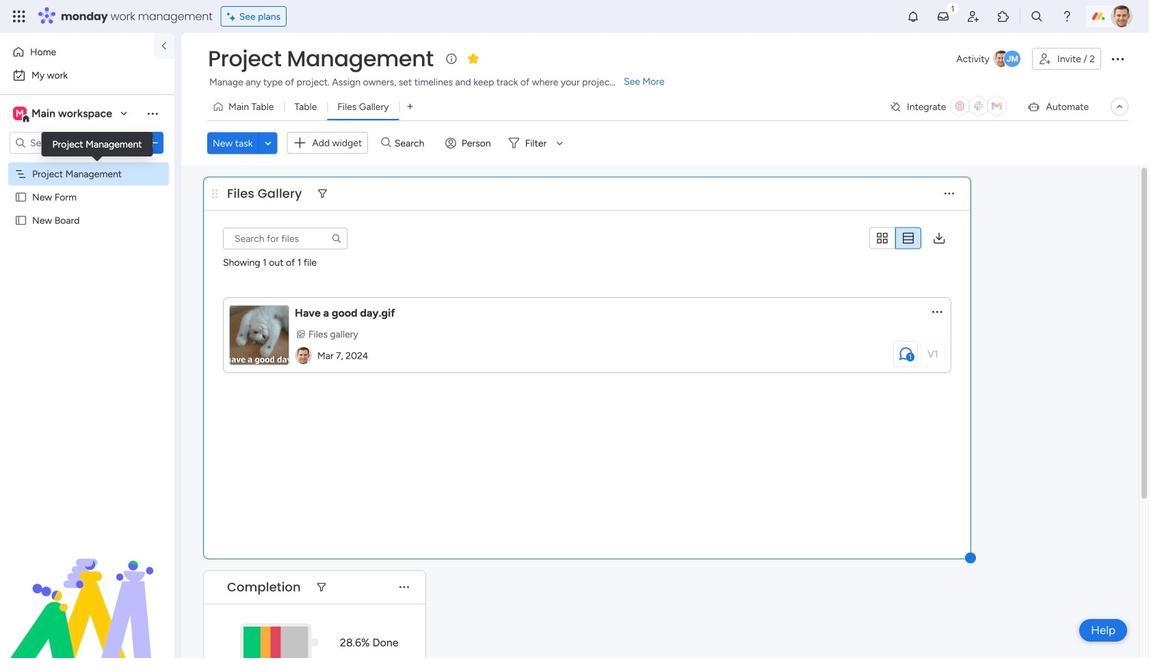 Task type: locate. For each thing, give the bounding box(es) containing it.
0 vertical spatial option
[[8, 41, 146, 63]]

more dots image
[[945, 189, 955, 199], [400, 583, 409, 593]]

add view image
[[407, 102, 413, 112]]

monday marketplace image
[[997, 10, 1011, 23]]

collapse board header image
[[1115, 101, 1126, 112]]

workspace image
[[13, 106, 27, 121]]

1 vertical spatial more dots image
[[400, 583, 409, 593]]

invite members image
[[967, 10, 981, 23]]

gallery layout group
[[870, 228, 922, 250]]

update feed image
[[937, 10, 950, 23]]

lottie animation image
[[0, 521, 174, 659]]

None field
[[205, 44, 437, 73], [224, 185, 306, 203], [224, 579, 304, 597], [205, 44, 437, 73], [224, 185, 306, 203], [224, 579, 304, 597]]

v2 search image
[[381, 135, 391, 151]]

dapulse drag handle 3 image
[[212, 189, 218, 199]]

public board image
[[14, 191, 27, 204], [14, 214, 27, 227]]

1 vertical spatial public board image
[[14, 214, 27, 227]]

workspace selection element
[[13, 105, 114, 123]]

1 horizontal spatial more dots image
[[945, 189, 955, 199]]

1 public board image from the top
[[14, 191, 27, 204]]

see plans image
[[227, 9, 239, 24]]

main content
[[181, 166, 1150, 659]]

remove from favorites image
[[467, 52, 480, 65]]

0 vertical spatial more dots image
[[945, 189, 955, 199]]

arrow down image
[[552, 135, 568, 151]]

None search field
[[223, 228, 348, 250]]

0 vertical spatial public board image
[[14, 191, 27, 204]]

list box
[[0, 160, 174, 417]]

option
[[8, 41, 146, 63], [8, 64, 166, 86], [0, 162, 174, 165]]



Task type: describe. For each thing, give the bounding box(es) containing it.
search everything image
[[1031, 10, 1044, 23]]

options image
[[1110, 51, 1126, 67]]

angle down image
[[265, 138, 271, 148]]

Search for files search field
[[223, 228, 348, 250]]

1 vertical spatial option
[[8, 64, 166, 86]]

search image
[[331, 233, 342, 244]]

Search in workspace field
[[29, 135, 114, 151]]

0 horizontal spatial more dots image
[[400, 583, 409, 593]]

2 vertical spatial option
[[0, 162, 174, 165]]

select product image
[[12, 10, 26, 23]]

Search field
[[391, 134, 432, 153]]

help image
[[1061, 10, 1074, 23]]

terry turtle image
[[1111, 5, 1133, 27]]

1 image
[[947, 1, 959, 16]]

2 public board image from the top
[[14, 214, 27, 227]]

options image
[[146, 136, 159, 150]]

workspace options image
[[146, 107, 159, 120]]

notifications image
[[907, 10, 920, 23]]

download image
[[933, 232, 946, 245]]

lottie animation element
[[0, 521, 174, 659]]

show board description image
[[443, 52, 460, 66]]



Task type: vqa. For each thing, say whether or not it's contained in the screenshot.
search field
yes



